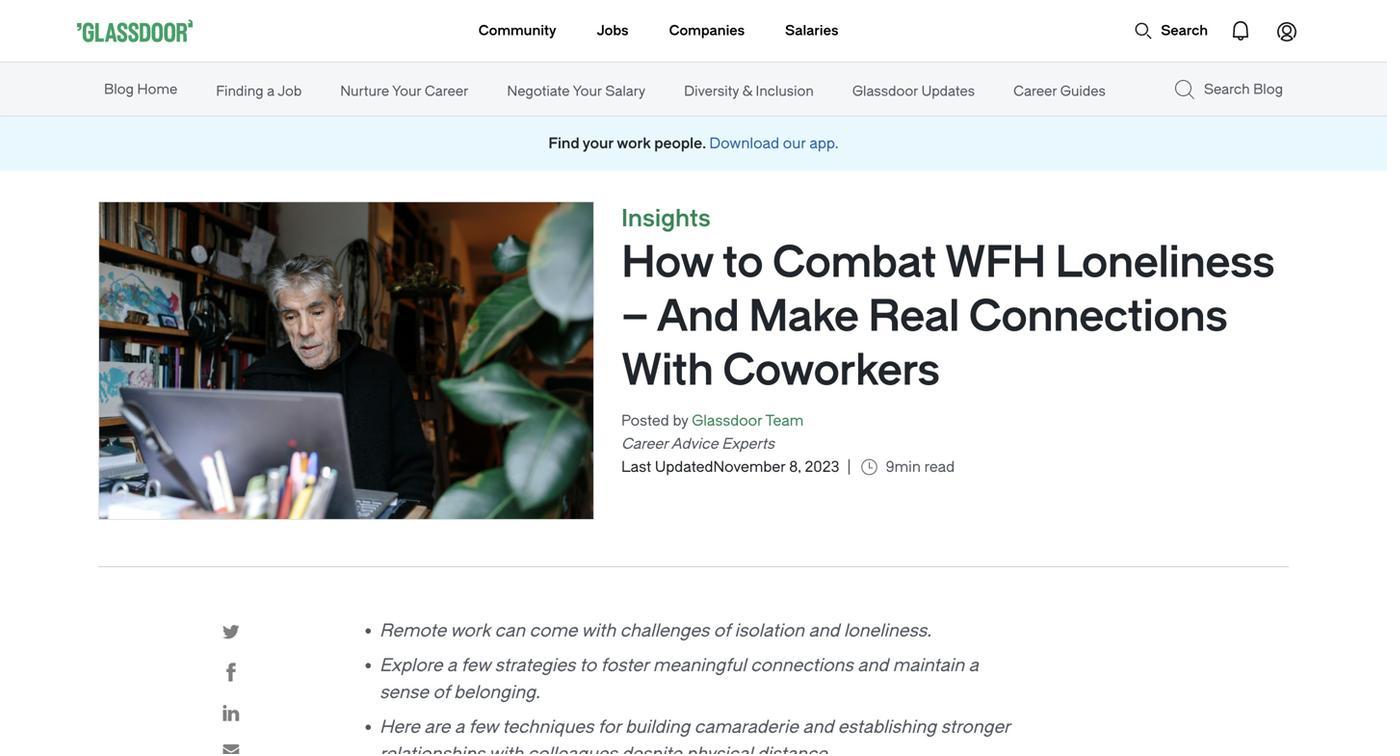 Task type: describe. For each thing, give the bounding box(es) containing it.
here
[[380, 717, 420, 737]]

your
[[583, 135, 614, 152]]

download
[[709, 135, 779, 152]]

nurture
[[340, 83, 389, 99]]

your for nurture
[[392, 83, 421, 99]]

search for search
[[1161, 23, 1208, 39]]

few inside explore a few strategies to foster meaningful connections and maintain a sense of belonging.
[[461, 656, 490, 676]]

despite
[[622, 744, 682, 754]]

sense
[[380, 683, 429, 703]]

download our app. link
[[709, 135, 839, 152]]

experts
[[722, 435, 775, 453]]

your for negotiate
[[573, 83, 602, 99]]

finding a job
[[216, 83, 302, 99]]

advice
[[671, 435, 718, 453]]

0 horizontal spatial career
[[425, 83, 469, 99]]

career inside the posted by glassdoor team career advice experts
[[621, 435, 668, 453]]

and for camaraderie
[[803, 717, 834, 737]]

salary
[[605, 83, 646, 99]]

diversity
[[684, 83, 739, 99]]

colleagues
[[527, 744, 617, 754]]

companies link
[[669, 0, 745, 62]]

9 min read
[[886, 459, 955, 476]]

job
[[278, 83, 302, 99]]

explore a few strategies to foster meaningful connections and maintain a sense of belonging.
[[380, 656, 979, 703]]

home
[[137, 81, 177, 97]]

insights how to combat wfh loneliness — and make real connections with coworkers
[[621, 205, 1275, 396]]

belonging.
[[454, 683, 540, 703]]

last updated november 8, 2023
[[621, 459, 840, 476]]

find
[[549, 135, 580, 152]]

read
[[925, 459, 955, 476]]

come
[[529, 621, 577, 641]]

1 horizontal spatial work
[[617, 135, 651, 152]]

last
[[621, 459, 651, 476]]

guides
[[1061, 83, 1106, 99]]

for
[[598, 717, 621, 737]]

search blog
[[1204, 81, 1283, 97]]

—
[[621, 292, 649, 342]]

blog home link
[[100, 65, 181, 115]]

foster
[[601, 656, 649, 676]]

building
[[625, 717, 690, 737]]

finding
[[216, 83, 264, 99]]

strategies
[[495, 656, 576, 676]]

search button
[[1125, 12, 1218, 50]]

a left job
[[267, 83, 275, 99]]

to inside explore a few strategies to foster meaningful connections and maintain a sense of belonging.
[[580, 656, 596, 676]]

companies
[[669, 23, 745, 39]]

2 blog from the left
[[1253, 81, 1283, 97]]

diversity & inclusion
[[684, 83, 814, 99]]

2023
[[805, 459, 840, 476]]

november
[[713, 459, 786, 476]]

inclusion
[[756, 83, 814, 99]]

and
[[657, 292, 739, 342]]

team
[[766, 412, 804, 430]]

8,
[[789, 459, 801, 476]]

2 horizontal spatial career
[[1014, 83, 1057, 99]]

share this post on linkedin image
[[223, 705, 239, 722]]

remote
[[380, 621, 446, 641]]

loneliness
[[1055, 238, 1275, 288]]

stronger
[[941, 717, 1010, 737]]

1 blog from the left
[[104, 81, 134, 97]]

insights
[[621, 205, 711, 232]]

establishing
[[838, 717, 937, 737]]

salaries link
[[785, 0, 839, 62]]

camaraderie
[[694, 717, 799, 737]]

relationships
[[380, 744, 485, 754]]

posted
[[621, 412, 669, 430]]

a inside here are a few techniques for building camaraderie and establishing stronger relationships with colleagues despite physical distance.
[[455, 717, 464, 737]]

with
[[621, 346, 713, 396]]

career guides
[[1014, 83, 1106, 99]]

meaningful
[[653, 656, 746, 676]]

our
[[783, 135, 806, 152]]

isolation
[[735, 621, 804, 641]]

insights link
[[621, 205, 711, 232]]

people.
[[654, 135, 706, 152]]

updates
[[922, 83, 975, 99]]



Task type: locate. For each thing, give the bounding box(es) containing it.
1 horizontal spatial of
[[714, 621, 730, 641]]

with inside here are a few techniques for building camaraderie and establishing stronger relationships with colleagues despite physical distance.
[[489, 744, 523, 754]]

a right explore
[[447, 656, 457, 676]]

9
[[886, 459, 895, 476]]

share this post on facebook image
[[226, 663, 237, 682]]

can
[[495, 621, 525, 641]]

coworkers
[[723, 346, 940, 396]]

share this post on twitter image
[[223, 625, 240, 640]]

career left guides
[[1014, 83, 1057, 99]]

min
[[895, 459, 921, 476]]

salaries
[[785, 23, 839, 39]]

1 vertical spatial search
[[1204, 81, 1250, 97]]

community
[[479, 23, 556, 39]]

search inside button
[[1161, 23, 1208, 39]]

0 horizontal spatial glassdoor
[[692, 412, 762, 430]]

share this post through email image
[[223, 745, 239, 754]]

with up "foster"
[[581, 621, 616, 641]]

1 vertical spatial few
[[469, 717, 498, 737]]

posted by glassdoor team career advice experts
[[621, 412, 804, 453]]

updated
[[655, 459, 713, 476]]

real
[[868, 292, 960, 342]]

techniques
[[502, 717, 594, 737]]

work
[[617, 135, 651, 152], [450, 621, 490, 641]]

blog home
[[104, 81, 177, 97]]

community link
[[479, 0, 556, 62]]

1 horizontal spatial glassdoor
[[852, 83, 918, 99]]

glassdoor team link
[[692, 412, 804, 430]]

0 vertical spatial with
[[581, 621, 616, 641]]

glassdoor left 'updates'
[[852, 83, 918, 99]]

2 vertical spatial and
[[803, 717, 834, 737]]

with
[[581, 621, 616, 641], [489, 744, 523, 754]]

of up are
[[433, 683, 449, 703]]

explore
[[380, 656, 443, 676]]

to up and on the top of page
[[723, 238, 763, 288]]

your
[[392, 83, 421, 99], [573, 83, 602, 99]]

0 vertical spatial glassdoor
[[852, 83, 918, 99]]

few
[[461, 656, 490, 676], [469, 717, 498, 737]]

2 your from the left
[[573, 83, 602, 99]]

0 vertical spatial of
[[714, 621, 730, 641]]

0 vertical spatial and
[[809, 621, 840, 641]]

few down belonging.
[[469, 717, 498, 737]]

0 vertical spatial work
[[617, 135, 651, 152]]

connections
[[751, 656, 853, 676]]

and for connections
[[858, 656, 888, 676]]

with down the 'techniques'
[[489, 744, 523, 754]]

search down search button
[[1204, 81, 1250, 97]]

career down the posted
[[621, 435, 668, 453]]

0 horizontal spatial to
[[580, 656, 596, 676]]

challenges
[[620, 621, 709, 641]]

and
[[809, 621, 840, 641], [858, 656, 888, 676], [803, 717, 834, 737]]

to left "foster"
[[580, 656, 596, 676]]

here are a few techniques for building camaraderie and establishing stronger relationships with colleagues despite physical distance.
[[380, 717, 1010, 754]]

and inside here are a few techniques for building camaraderie and establishing stronger relationships with colleagues despite physical distance.
[[803, 717, 834, 737]]

1 horizontal spatial your
[[573, 83, 602, 99]]

few up belonging.
[[461, 656, 490, 676]]

remote work can come with challenges of isolation and loneliness.
[[380, 621, 932, 641]]

combat
[[773, 238, 937, 288]]

1 horizontal spatial blog
[[1253, 81, 1283, 97]]

1 vertical spatial work
[[450, 621, 490, 641]]

search up "search blog"
[[1161, 23, 1208, 39]]

jobs
[[597, 23, 629, 39]]

and for isolation
[[809, 621, 840, 641]]

are
[[424, 717, 450, 737]]

few inside here are a few techniques for building camaraderie and establishing stronger relationships with colleagues despite physical distance.
[[469, 717, 498, 737]]

glassdoor updates
[[852, 83, 975, 99]]

of up the meaningful
[[714, 621, 730, 641]]

blog
[[104, 81, 134, 97], [1253, 81, 1283, 97]]

and up connections
[[809, 621, 840, 641]]

0 horizontal spatial of
[[433, 683, 449, 703]]

make
[[749, 292, 859, 342]]

0 vertical spatial few
[[461, 656, 490, 676]]

1 horizontal spatial to
[[723, 238, 763, 288]]

0 horizontal spatial work
[[450, 621, 490, 641]]

your left salary
[[573, 83, 602, 99]]

to
[[723, 238, 763, 288], [580, 656, 596, 676]]

how
[[621, 238, 713, 288]]

to inside insights how to combat wfh loneliness — and make real connections with coworkers
[[723, 238, 763, 288]]

maintain
[[893, 656, 965, 676]]

work left can at bottom
[[450, 621, 490, 641]]

and inside explore a few strategies to foster meaningful connections and maintain a sense of belonging.
[[858, 656, 888, 676]]

1 horizontal spatial career
[[621, 435, 668, 453]]

1 vertical spatial and
[[858, 656, 888, 676]]

and down loneliness.
[[858, 656, 888, 676]]

0 horizontal spatial your
[[392, 83, 421, 99]]

a right maintain
[[969, 656, 979, 676]]

loneliness.
[[844, 621, 932, 641]]

&
[[743, 83, 753, 99]]

0 vertical spatial search
[[1161, 23, 1208, 39]]

distance.
[[757, 744, 832, 754]]

career
[[425, 83, 469, 99], [1014, 83, 1057, 99], [621, 435, 668, 453]]

glassdoor up experts
[[692, 412, 762, 430]]

1 vertical spatial of
[[433, 683, 449, 703]]

of inside explore a few strategies to foster meaningful connections and maintain a sense of belonging.
[[433, 683, 449, 703]]

1 vertical spatial with
[[489, 744, 523, 754]]

your right nurture
[[392, 83, 421, 99]]

work right your
[[617, 135, 651, 152]]

by
[[673, 412, 688, 430]]

nurture your career
[[340, 83, 469, 99]]

negotiate your salary
[[507, 83, 646, 99]]

0 vertical spatial to
[[723, 238, 763, 288]]

wfh
[[945, 238, 1046, 288]]

|
[[847, 459, 851, 476]]

connections
[[969, 292, 1228, 342]]

search for search blog
[[1204, 81, 1250, 97]]

glassdoor inside the posted by glassdoor team career advice experts
[[692, 412, 762, 430]]

glassdoor
[[852, 83, 918, 99], [692, 412, 762, 430]]

search
[[1161, 23, 1208, 39], [1204, 81, 1250, 97]]

jobs link
[[597, 0, 629, 62]]

physical
[[686, 744, 753, 754]]

find your work people. download our app.
[[549, 135, 839, 152]]

a right are
[[455, 717, 464, 737]]

0 horizontal spatial blog
[[104, 81, 134, 97]]

career right nurture
[[425, 83, 469, 99]]

0 horizontal spatial with
[[489, 744, 523, 754]]

a
[[267, 83, 275, 99], [447, 656, 457, 676], [969, 656, 979, 676], [455, 717, 464, 737]]

negotiate
[[507, 83, 570, 99]]

1 horizontal spatial with
[[581, 621, 616, 641]]

1 your from the left
[[392, 83, 421, 99]]

1 vertical spatial glassdoor
[[692, 412, 762, 430]]

1 vertical spatial to
[[580, 656, 596, 676]]

app.
[[810, 135, 839, 152]]

and up distance.
[[803, 717, 834, 737]]



Task type: vqa. For each thing, say whether or not it's contained in the screenshot.
8
no



